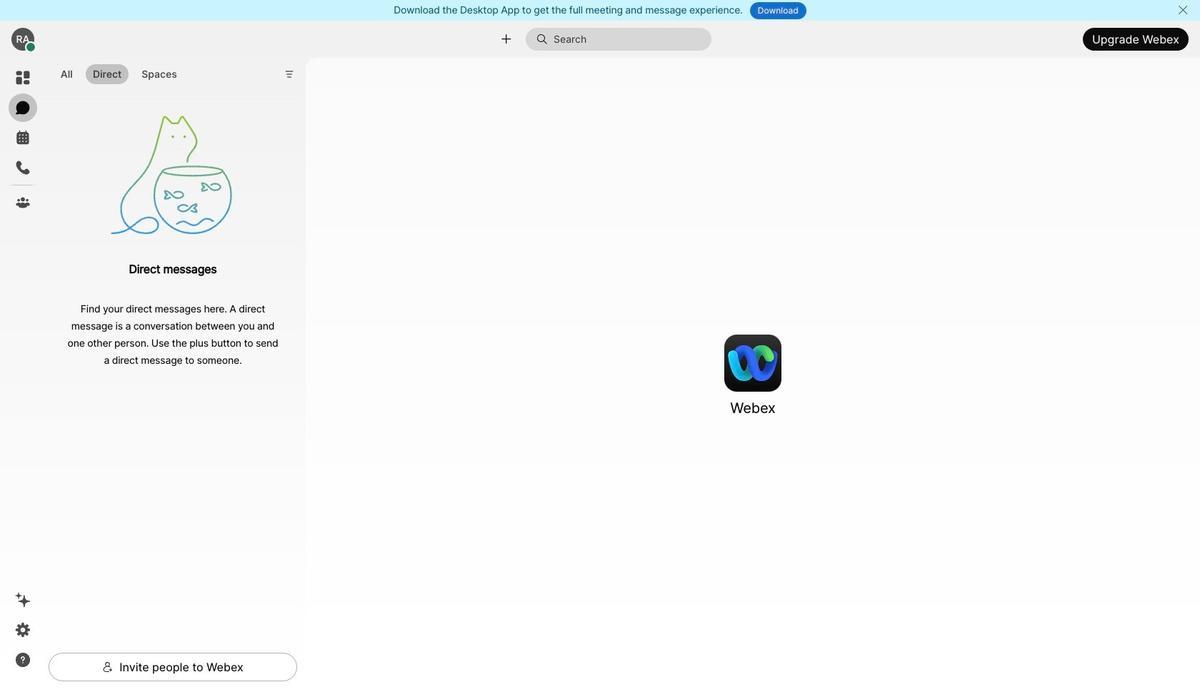 Task type: describe. For each thing, give the bounding box(es) containing it.
webex tab list
[[9, 64, 37, 217]]



Task type: locate. For each thing, give the bounding box(es) containing it.
tab list
[[50, 56, 188, 89]]

navigation
[[0, 58, 46, 688]]

cancel_16 image
[[1177, 4, 1189, 16]]

find your direct messages here. a direct message is a conversation between you and one other person. use the plus button to send a direct message to someone. element
[[46, 90, 300, 648]]



Task type: vqa. For each thing, say whether or not it's contained in the screenshot.
Meetings tab on the top left of page
no



